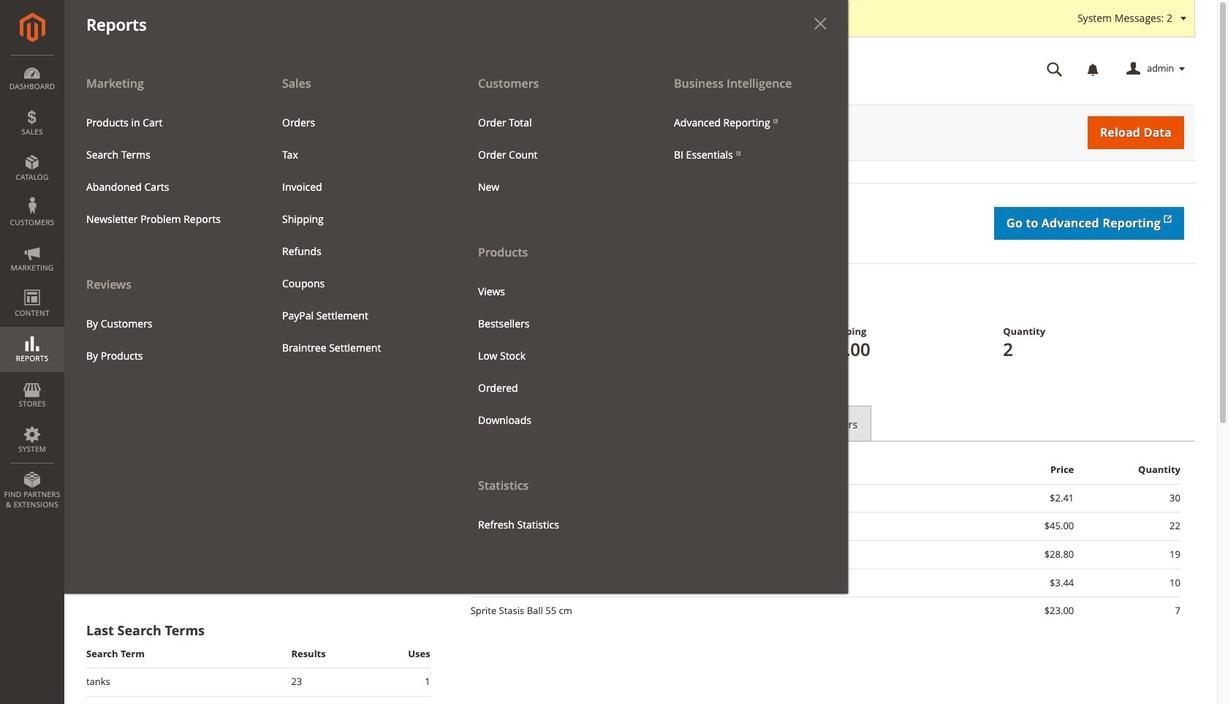 Task type: vqa. For each thing, say whether or not it's contained in the screenshot.
text field
no



Task type: locate. For each thing, give the bounding box(es) containing it.
magento admin panel image
[[19, 12, 45, 42]]

menu bar
[[0, 0, 848, 594]]

menu
[[64, 67, 848, 594], [64, 67, 260, 372], [456, 67, 652, 541], [75, 107, 249, 235], [271, 107, 445, 364], [467, 107, 641, 203], [663, 107, 838, 171], [467, 275, 641, 436], [75, 308, 249, 372]]



